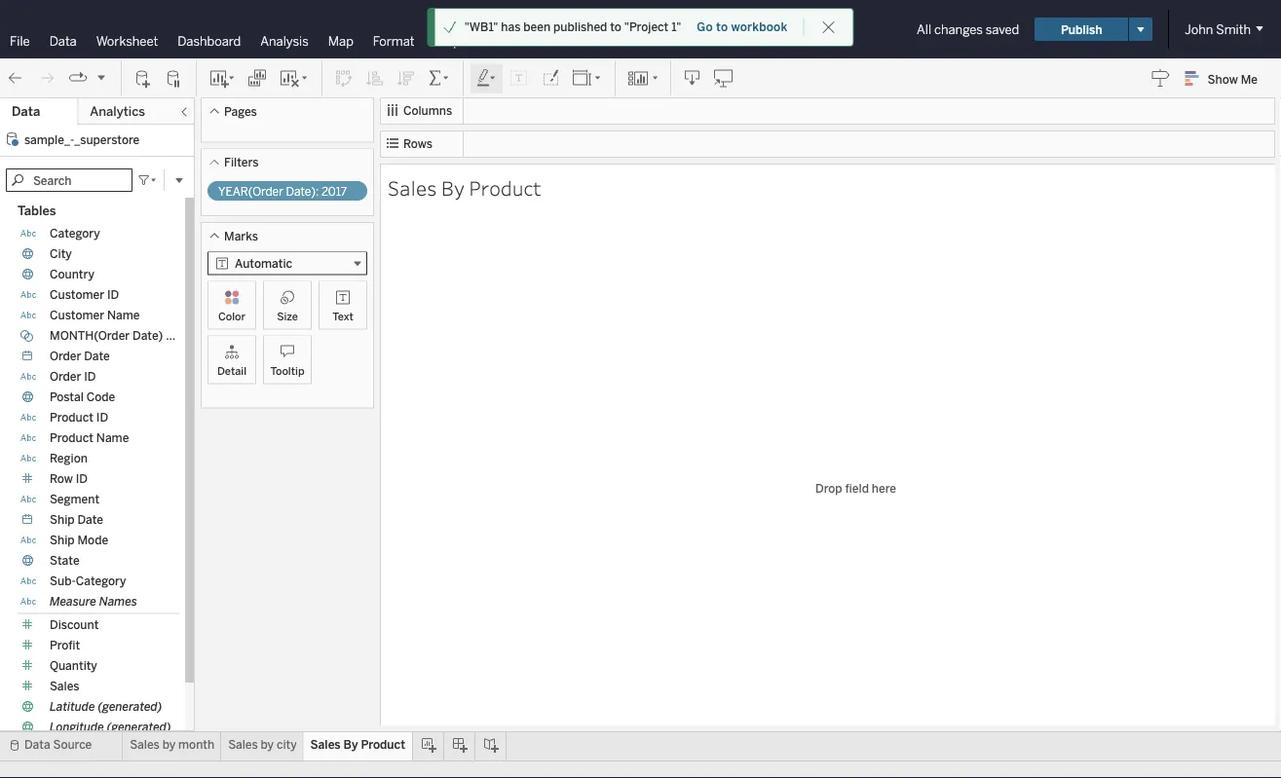 Task type: describe. For each thing, give the bounding box(es) containing it.
measure names
[[50, 595, 137, 609]]

customer id
[[50, 288, 119, 302]]

sales by city
[[228, 738, 297, 752]]

me
[[1241, 72, 1258, 86]]

go to workbook
[[697, 20, 788, 34]]

"wb1" has been published to "project 1" alert
[[465, 19, 682, 36]]

automatic button
[[208, 252, 367, 275]]

country
[[50, 268, 94, 282]]

longitude
[[50, 721, 104, 735]]

success image
[[443, 20, 457, 34]]

new worksheet image
[[209, 69, 236, 88]]

ship mode
[[50, 534, 108, 548]]

analysis
[[261, 33, 309, 49]]

measure
[[50, 595, 96, 609]]

john
[[1185, 21, 1214, 37]]

product name
[[50, 431, 129, 445]]

color
[[218, 310, 246, 323]]

postal code
[[50, 390, 115, 405]]

file
[[10, 33, 30, 49]]

0 horizontal spatial by
[[344, 738, 358, 752]]

analytics
[[90, 104, 145, 119]]

state
[[50, 554, 80, 568]]

dashboard
[[178, 33, 241, 49]]

id for order id
[[84, 370, 96, 384]]

to inside alert
[[610, 20, 622, 34]]

"wb1"
[[465, 20, 499, 34]]

automatic
[[235, 257, 292, 271]]

date)
[[133, 329, 163, 343]]

data guide image
[[1152, 68, 1171, 88]]

longitude (generated)
[[50, 721, 171, 735]]

john smith
[[1185, 21, 1252, 37]]

replay animation image
[[68, 68, 88, 88]]

tables
[[18, 203, 56, 219]]

latitude
[[50, 700, 95, 714]]

replay animation image
[[96, 71, 107, 83]]

text
[[333, 310, 354, 323]]

ship for ship mode
[[50, 534, 75, 548]]

published
[[554, 20, 608, 34]]

clear sheet image
[[279, 69, 310, 88]]

sales right city
[[311, 738, 341, 752]]

sales by month
[[130, 738, 215, 752]]

draft
[[618, 22, 645, 36]]

set
[[166, 329, 185, 343]]

help
[[434, 33, 461, 49]]

date):
[[286, 185, 319, 199]]

names
[[99, 595, 137, 609]]

profit
[[50, 639, 80, 653]]

city
[[277, 738, 297, 752]]

0 vertical spatial sales by product
[[388, 174, 542, 201]]

columns
[[404, 104, 452, 118]]

sub-
[[50, 575, 76, 589]]

workbook
[[732, 20, 788, 34]]

1 vertical spatial category
[[76, 575, 126, 589]]

changes
[[935, 21, 983, 37]]

drop
[[816, 481, 843, 495]]

row
[[50, 472, 73, 486]]

rows
[[404, 137, 433, 151]]

marks
[[224, 229, 258, 243]]

order id
[[50, 370, 96, 384]]

highlight image
[[476, 69, 498, 88]]

order for order id
[[50, 370, 81, 384]]

year(order date): 2017
[[218, 185, 347, 199]]

pages
[[224, 104, 257, 118]]

sort descending image
[[397, 69, 416, 88]]

source
[[53, 738, 92, 752]]

row id
[[50, 472, 88, 486]]

pause auto updates image
[[165, 69, 184, 88]]

has
[[501, 20, 521, 34]]

1"
[[672, 20, 682, 34]]

sub-category
[[50, 575, 126, 589]]

order date
[[50, 349, 110, 364]]

"wb1" has been published to "project 1"
[[465, 20, 682, 34]]

month(order
[[50, 329, 130, 343]]

customer for customer name
[[50, 308, 104, 323]]

1 vertical spatial data
[[12, 104, 40, 119]]

download image
[[683, 69, 703, 88]]

city
[[50, 247, 72, 261]]

open and edit this workbook in tableau desktop image
[[714, 69, 734, 88]]

go
[[697, 20, 713, 34]]

sample_-
[[24, 133, 74, 147]]

region
[[50, 452, 88, 466]]

drop field here
[[816, 481, 897, 495]]



Task type: locate. For each thing, give the bounding box(es) containing it.
by for month
[[162, 738, 176, 752]]

1 horizontal spatial by
[[261, 738, 274, 752]]

date up mode in the left of the page
[[77, 513, 103, 527]]

0 vertical spatial by
[[441, 174, 465, 201]]

tooltip
[[270, 365, 305, 378]]

ship for ship date
[[50, 513, 75, 527]]

show me button
[[1177, 63, 1276, 94]]

format
[[373, 33, 415, 49]]

0 vertical spatial name
[[107, 308, 140, 323]]

by for city
[[261, 738, 274, 752]]

id for row id
[[76, 472, 88, 486]]

(generated) up the sales by month
[[107, 721, 171, 735]]

worksheet
[[96, 33, 158, 49]]

segment
[[50, 493, 100, 507]]

product id
[[50, 411, 108, 425]]

postal
[[50, 390, 84, 405]]

1 vertical spatial order
[[50, 370, 81, 384]]

by
[[162, 738, 176, 752], [261, 738, 274, 752]]

1 to from the left
[[610, 20, 622, 34]]

category
[[50, 227, 100, 241], [76, 575, 126, 589]]

ship down segment
[[50, 513, 75, 527]]

1 order from the top
[[50, 349, 81, 364]]

2 order from the top
[[50, 370, 81, 384]]

Search text field
[[6, 169, 133, 192]]

order for order date
[[50, 349, 81, 364]]

category up city
[[50, 227, 100, 241]]

1 vertical spatial (generated)
[[107, 721, 171, 735]]

1 horizontal spatial by
[[441, 174, 465, 201]]

to right go
[[716, 20, 728, 34]]

date
[[84, 349, 110, 364], [77, 513, 103, 527]]

order up 'postal'
[[50, 370, 81, 384]]

(generated) for longitude (generated)
[[107, 721, 171, 735]]

sales by product right city
[[311, 738, 405, 752]]

sales down rows
[[388, 174, 437, 201]]

undo image
[[6, 69, 25, 88]]

0 vertical spatial category
[[50, 227, 100, 241]]

latitude (generated)
[[50, 700, 162, 714]]

2 ship from the top
[[50, 534, 75, 548]]

ship
[[50, 513, 75, 527], [50, 534, 75, 548]]

code
[[86, 390, 115, 405]]

all changes saved
[[917, 21, 1020, 37]]

date for order date
[[84, 349, 110, 364]]

1 vertical spatial name
[[96, 431, 129, 445]]

to
[[610, 20, 622, 34], [716, 20, 728, 34]]

sales up latitude
[[50, 680, 79, 694]]

1 customer from the top
[[50, 288, 104, 302]]

1 horizontal spatial to
[[716, 20, 728, 34]]

smith
[[1217, 21, 1252, 37]]

duplicate image
[[248, 69, 267, 88]]

go to workbook link
[[696, 19, 789, 35]]

2 customer from the top
[[50, 308, 104, 323]]

show me
[[1208, 72, 1258, 86]]

wb1
[[662, 20, 695, 39]]

0 vertical spatial data
[[49, 33, 77, 49]]

month
[[178, 738, 215, 752]]

sales by product down rows
[[388, 174, 542, 201]]

customer name
[[50, 308, 140, 323]]

all
[[917, 21, 932, 37]]

name for product name
[[96, 431, 129, 445]]

year(order
[[218, 185, 284, 199]]

order up order id
[[50, 349, 81, 364]]

name for customer name
[[107, 308, 140, 323]]

map
[[328, 33, 354, 49]]

by right city
[[344, 738, 358, 752]]

show
[[1208, 72, 1239, 86]]

data source
[[24, 738, 92, 752]]

2017
[[322, 185, 347, 199]]

publish button
[[1035, 18, 1129, 41]]

category up measure names on the bottom
[[76, 575, 126, 589]]

name up month(order date) set
[[107, 308, 140, 323]]

1 by from the left
[[162, 738, 176, 752]]

date down month(order
[[84, 349, 110, 364]]

0 horizontal spatial to
[[610, 20, 622, 34]]

data left source
[[24, 738, 50, 752]]

discount
[[50, 618, 99, 633]]

fit image
[[572, 69, 603, 88]]

format workbook image
[[541, 69, 560, 88]]

order
[[50, 349, 81, 364], [50, 370, 81, 384]]

id for product id
[[96, 411, 108, 425]]

sales by product
[[388, 174, 542, 201], [311, 738, 405, 752]]

(generated) for latitude (generated)
[[98, 700, 162, 714]]

0 vertical spatial (generated)
[[98, 700, 162, 714]]

name
[[107, 308, 140, 323], [96, 431, 129, 445]]

id for customer id
[[107, 288, 119, 302]]

data down undo image
[[12, 104, 40, 119]]

1 vertical spatial date
[[77, 513, 103, 527]]

show labels image
[[510, 69, 529, 88]]

data
[[49, 33, 77, 49], [12, 104, 40, 119], [24, 738, 50, 752]]

quantity
[[50, 659, 97, 674]]

1 vertical spatial customer
[[50, 308, 104, 323]]

ship date
[[50, 513, 103, 527]]

2 to from the left
[[716, 20, 728, 34]]

customer down country
[[50, 288, 104, 302]]

(generated)
[[98, 700, 162, 714], [107, 721, 171, 735]]

totals image
[[428, 69, 451, 88]]

customer for customer id
[[50, 288, 104, 302]]

0 vertical spatial ship
[[50, 513, 75, 527]]

id
[[107, 288, 119, 302], [84, 370, 96, 384], [96, 411, 108, 425], [76, 472, 88, 486]]

ship up "state"
[[50, 534, 75, 548]]

by left "month"
[[162, 738, 176, 752]]

new data source image
[[134, 69, 153, 88]]

date for ship date
[[77, 513, 103, 527]]

saved
[[986, 21, 1020, 37]]

sales down longitude (generated)
[[130, 738, 160, 752]]

id up customer name
[[107, 288, 119, 302]]

2 by from the left
[[261, 738, 274, 752]]

"project
[[625, 20, 669, 34]]

sales
[[388, 174, 437, 201], [50, 680, 79, 694], [130, 738, 160, 752], [228, 738, 258, 752], [311, 738, 341, 752]]

swap rows and columns image
[[334, 69, 354, 88]]

field
[[846, 481, 869, 495]]

0 vertical spatial customer
[[50, 288, 104, 302]]

sample_-_superstore
[[24, 133, 140, 147]]

size
[[277, 310, 298, 323]]

(generated) up longitude (generated)
[[98, 700, 162, 714]]

data up replay animation icon
[[49, 33, 77, 49]]

redo image
[[37, 69, 57, 88]]

detail
[[217, 365, 247, 378]]

id down code
[[96, 411, 108, 425]]

0 vertical spatial date
[[84, 349, 110, 364]]

been
[[524, 20, 551, 34]]

1 vertical spatial by
[[344, 738, 358, 752]]

here
[[872, 481, 897, 495]]

to left "project
[[610, 20, 622, 34]]

product
[[469, 174, 542, 201], [50, 411, 93, 425], [50, 431, 93, 445], [361, 738, 405, 752]]

0 vertical spatial order
[[50, 349, 81, 364]]

id right row
[[76, 472, 88, 486]]

sort ascending image
[[366, 69, 385, 88]]

_superstore
[[74, 133, 140, 147]]

sales left city
[[228, 738, 258, 752]]

1 vertical spatial sales by product
[[311, 738, 405, 752]]

by left city
[[261, 738, 274, 752]]

customer down customer id
[[50, 308, 104, 323]]

month(order date) set
[[50, 329, 185, 343]]

publish
[[1062, 22, 1103, 36]]

mode
[[77, 534, 108, 548]]

id up postal code
[[84, 370, 96, 384]]

collapse image
[[178, 106, 190, 118]]

0 horizontal spatial by
[[162, 738, 176, 752]]

by
[[441, 174, 465, 201], [344, 738, 358, 752]]

name down product id at the bottom of the page
[[96, 431, 129, 445]]

filters
[[224, 155, 259, 170]]

1 vertical spatial ship
[[50, 534, 75, 548]]

1 ship from the top
[[50, 513, 75, 527]]

show/hide cards image
[[628, 69, 659, 88]]

2 vertical spatial data
[[24, 738, 50, 752]]

by down columns
[[441, 174, 465, 201]]



Task type: vqa. For each thing, say whether or not it's contained in the screenshot.
leftmost collection
no



